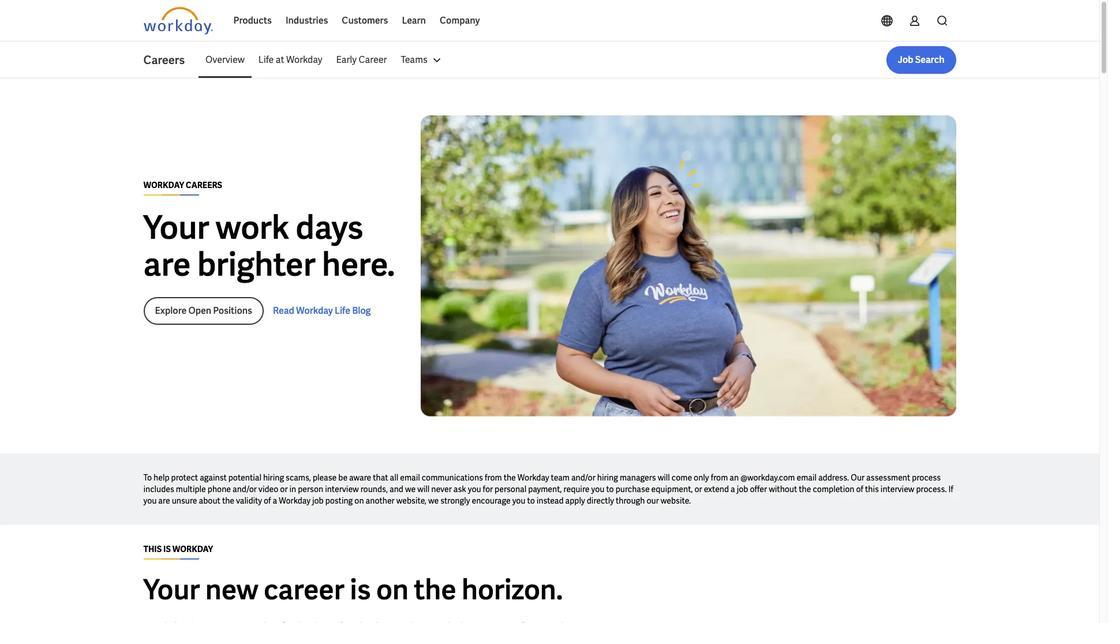 Task type: locate. For each thing, give the bounding box(es) containing it.
products button
[[227, 7, 279, 35]]

a down video
[[273, 496, 277, 506]]

learn button
[[395, 7, 433, 35]]

offer
[[750, 485, 767, 495]]

1 horizontal spatial from
[[711, 473, 728, 483]]

help
[[154, 473, 169, 483]]

1 vertical spatial to
[[527, 496, 535, 506]]

1 vertical spatial we
[[428, 496, 439, 506]]

workday
[[286, 54, 322, 66], [143, 180, 184, 191], [296, 305, 333, 317], [518, 473, 549, 483], [279, 496, 311, 506]]

from up for
[[485, 473, 502, 483]]

in
[[289, 485, 296, 495]]

on down "rounds,"
[[355, 496, 364, 506]]

interview down assessment
[[881, 485, 915, 495]]

on right is
[[376, 572, 409, 608]]

your inside your work days are brighter here.
[[143, 207, 209, 249]]

of down video
[[264, 496, 271, 506]]

ask
[[454, 485, 466, 495]]

1 vertical spatial will
[[417, 485, 430, 495]]

1 interview from the left
[[325, 485, 359, 495]]

job down "person" on the left bottom of the page
[[312, 496, 324, 506]]

on
[[355, 496, 364, 506], [376, 572, 409, 608]]

we
[[405, 485, 416, 495], [428, 496, 439, 506]]

interview
[[325, 485, 359, 495], [881, 485, 915, 495]]

protect
[[171, 473, 198, 483]]

come
[[672, 473, 692, 483]]

menu containing overview
[[199, 46, 451, 74]]

1 horizontal spatial interview
[[881, 485, 915, 495]]

require
[[564, 485, 590, 495]]

life inside menu
[[258, 54, 274, 66]]

will up the "equipment,"
[[658, 473, 670, 483]]

job
[[898, 54, 913, 66]]

your for your work days are brighter here.
[[143, 207, 209, 249]]

0 horizontal spatial life
[[258, 54, 274, 66]]

2 your from the top
[[143, 572, 200, 608]]

hiring up directly
[[597, 473, 618, 483]]

1 horizontal spatial will
[[658, 473, 670, 483]]

potential
[[228, 473, 261, 483]]

blog
[[352, 305, 371, 317]]

0 horizontal spatial on
[[355, 496, 364, 506]]

1 horizontal spatial to
[[606, 485, 614, 495]]

1 horizontal spatial job
[[737, 485, 748, 495]]

0 vertical spatial job
[[737, 485, 748, 495]]

0 horizontal spatial we
[[405, 485, 416, 495]]

1 hiring from the left
[[263, 473, 284, 483]]

life
[[258, 54, 274, 66], [335, 305, 350, 317]]

will up website,
[[417, 485, 430, 495]]

email right all
[[400, 473, 420, 483]]

all
[[390, 473, 398, 483]]

1 horizontal spatial email
[[797, 473, 817, 483]]

from up extend
[[711, 473, 728, 483]]

hiring up video
[[263, 473, 284, 483]]

0 horizontal spatial of
[[264, 496, 271, 506]]

products
[[233, 14, 272, 27]]

1 vertical spatial job
[[312, 496, 324, 506]]

process.
[[916, 485, 947, 495]]

search
[[915, 54, 945, 66]]

email up without
[[797, 473, 817, 483]]

through
[[616, 496, 645, 506]]

career
[[264, 572, 344, 608]]

to help protect against potential hiring scams, please be aware that all email communications from the workday team and/or hiring managers will come only from an @workday.com email address. our assessment process includes multiple phone and/or video or in person interview rounds, and we will never ask you for personal payment, require you to purchase equipment, or extend a job offer without the completion of this interview process. if you are unsure about the validity of a workday job posting on another website, we strongly encourage you to instead apply directly through our website.
[[143, 473, 954, 506]]

unsure
[[172, 496, 197, 506]]

0 horizontal spatial interview
[[325, 485, 359, 495]]

address.
[[818, 473, 849, 483]]

1 your from the top
[[143, 207, 209, 249]]

industries button
[[279, 7, 335, 35]]

and/or
[[571, 473, 596, 483], [233, 485, 257, 495]]

brighter
[[197, 244, 316, 286]]

careers
[[143, 53, 185, 68], [186, 180, 222, 191]]

1 vertical spatial your
[[143, 572, 200, 608]]

we down never
[[428, 496, 439, 506]]

2 from from the left
[[711, 473, 728, 483]]

0 horizontal spatial email
[[400, 473, 420, 483]]

your down the is
[[143, 572, 200, 608]]

are inside to help protect against potential hiring scams, please be aware that all email communications from the workday team and/or hiring managers will come only from an @workday.com email address. our assessment process includes multiple phone and/or video or in person interview rounds, and we will never ask you for personal payment, require you to purchase equipment, or extend a job offer without the completion of this interview process. if you are unsure about the validity of a workday job posting on another website, we strongly encourage you to instead apply directly through our website.
[[158, 496, 170, 506]]

job down the 'an'
[[737, 485, 748, 495]]

life at workday link
[[252, 46, 329, 74]]

0 horizontal spatial and/or
[[233, 485, 257, 495]]

company
[[440, 14, 480, 27]]

or
[[280, 485, 288, 495], [695, 485, 702, 495]]

0 vertical spatial your
[[143, 207, 209, 249]]

0 horizontal spatial or
[[280, 485, 288, 495]]

you down personal
[[512, 496, 526, 506]]

video
[[258, 485, 278, 495]]

job
[[737, 485, 748, 495], [312, 496, 324, 506]]

are down includes
[[158, 496, 170, 506]]

of down our
[[856, 485, 864, 495]]

website,
[[396, 496, 427, 506]]

1 vertical spatial life
[[335, 305, 350, 317]]

posting
[[325, 496, 353, 506]]

a down the 'an'
[[731, 485, 735, 495]]

workday inside life at workday link
[[286, 54, 322, 66]]

0 horizontal spatial a
[[273, 496, 277, 506]]

0 horizontal spatial careers
[[143, 53, 185, 68]]

careers link
[[143, 52, 199, 68]]

the
[[504, 473, 516, 483], [799, 485, 811, 495], [222, 496, 234, 506], [414, 572, 456, 608]]

0 vertical spatial will
[[658, 473, 670, 483]]

to up directly
[[606, 485, 614, 495]]

from
[[485, 473, 502, 483], [711, 473, 728, 483]]

your down workday careers
[[143, 207, 209, 249]]

0 vertical spatial are
[[143, 244, 191, 286]]

1 vertical spatial are
[[158, 496, 170, 506]]

process
[[912, 473, 941, 483]]

0 horizontal spatial from
[[485, 473, 502, 483]]

you left for
[[468, 485, 481, 495]]

about
[[199, 496, 220, 506]]

early
[[336, 54, 357, 66]]

0 vertical spatial to
[[606, 485, 614, 495]]

to
[[606, 485, 614, 495], [527, 496, 535, 506]]

person
[[298, 485, 323, 495]]

are
[[143, 244, 191, 286], [158, 496, 170, 506]]

1 vertical spatial on
[[376, 572, 409, 608]]

1 horizontal spatial of
[[856, 485, 864, 495]]

1 horizontal spatial a
[[731, 485, 735, 495]]

this is workday
[[143, 545, 213, 555]]

1 vertical spatial a
[[273, 496, 277, 506]]

hiring
[[263, 473, 284, 483], [597, 473, 618, 483]]

will
[[658, 473, 670, 483], [417, 485, 430, 495]]

customers button
[[335, 7, 395, 35]]

life left at
[[258, 54, 274, 66]]

0 vertical spatial careers
[[143, 53, 185, 68]]

1 from from the left
[[485, 473, 502, 483]]

are up the explore
[[143, 244, 191, 286]]

0 vertical spatial and/or
[[571, 473, 596, 483]]

1 vertical spatial of
[[264, 496, 271, 506]]

life left blog
[[335, 305, 350, 317]]

email
[[400, 473, 420, 483], [797, 473, 817, 483]]

2 email from the left
[[797, 473, 817, 483]]

learn
[[402, 14, 426, 27]]

be
[[338, 473, 348, 483]]

directly
[[587, 496, 614, 506]]

to down the payment,
[[527, 496, 535, 506]]

industries
[[286, 14, 328, 27]]

0 vertical spatial on
[[355, 496, 364, 506]]

a
[[731, 485, 735, 495], [273, 496, 277, 506]]

and/or up require
[[571, 473, 596, 483]]

1 horizontal spatial hiring
[[597, 473, 618, 483]]

2 or from the left
[[695, 485, 702, 495]]

an
[[730, 473, 739, 483]]

of
[[856, 485, 864, 495], [264, 496, 271, 506]]

or left 'in'
[[280, 485, 288, 495]]

0 horizontal spatial hiring
[[263, 473, 284, 483]]

communications
[[422, 473, 483, 483]]

and/or down potential
[[233, 485, 257, 495]]

please
[[313, 473, 337, 483]]

interview down be
[[325, 485, 359, 495]]

we up website,
[[405, 485, 416, 495]]

menu
[[199, 46, 451, 74]]

or down only
[[695, 485, 702, 495]]

1 horizontal spatial or
[[695, 485, 702, 495]]

1 horizontal spatial and/or
[[571, 473, 596, 483]]

life at workday
[[258, 54, 322, 66]]

never
[[431, 485, 452, 495]]

0 horizontal spatial job
[[312, 496, 324, 506]]

new
[[205, 572, 258, 608]]

1 vertical spatial careers
[[186, 180, 222, 191]]

2 hiring from the left
[[597, 473, 618, 483]]

list
[[199, 46, 956, 74]]

0 vertical spatial life
[[258, 54, 274, 66]]



Task type: describe. For each thing, give the bounding box(es) containing it.
our
[[851, 473, 865, 483]]

early career link
[[329, 46, 394, 74]]

another
[[366, 496, 395, 506]]

completion
[[813, 485, 855, 495]]

aware
[[349, 473, 371, 483]]

1 horizontal spatial careers
[[186, 180, 222, 191]]

image of a workmate wearing a workday branded shirt. image
[[421, 115, 956, 417]]

extend
[[704, 485, 729, 495]]

on inside to help protect against potential hiring scams, please be aware that all email communications from the workday team and/or hiring managers will come only from an @workday.com email address. our assessment process includes multiple phone and/or video or in person interview rounds, and we will never ask you for personal payment, require you to purchase equipment, or extend a job offer without the completion of this interview process. if you are unsure about the validity of a workday job posting on another website, we strongly encourage you to instead apply directly through our website.
[[355, 496, 364, 506]]

you down includes
[[143, 496, 157, 506]]

read
[[273, 305, 294, 317]]

equipment,
[[651, 485, 693, 495]]

read workday life blog
[[273, 305, 371, 317]]

job search
[[898, 54, 945, 66]]

0 vertical spatial a
[[731, 485, 735, 495]]

workday careers
[[143, 180, 222, 191]]

our
[[647, 496, 659, 506]]

that
[[373, 473, 388, 483]]

early career
[[336, 54, 387, 66]]

explore open positions link
[[143, 297, 264, 325]]

at
[[276, 54, 284, 66]]

multiple
[[176, 485, 206, 495]]

explore open positions
[[155, 305, 252, 317]]

list containing overview
[[199, 46, 956, 74]]

teams button
[[394, 46, 451, 74]]

this
[[143, 545, 162, 555]]

workday inside read workday life blog link
[[296, 305, 333, 317]]

is
[[350, 572, 371, 608]]

personal
[[495, 485, 527, 495]]

without
[[769, 485, 797, 495]]

1 horizontal spatial we
[[428, 496, 439, 506]]

job search link
[[886, 46, 956, 74]]

is
[[163, 545, 171, 555]]

go to the homepage image
[[143, 7, 213, 35]]

@workday.com
[[741, 473, 795, 483]]

apply
[[565, 496, 585, 506]]

payment,
[[528, 485, 562, 495]]

customers
[[342, 14, 388, 27]]

website.
[[661, 496, 691, 506]]

0 vertical spatial we
[[405, 485, 416, 495]]

1 horizontal spatial on
[[376, 572, 409, 608]]

1 or from the left
[[280, 485, 288, 495]]

0 horizontal spatial will
[[417, 485, 430, 495]]

your for your new career is on the horizon.
[[143, 572, 200, 608]]

includes
[[143, 485, 174, 495]]

workday
[[172, 545, 213, 555]]

phone
[[208, 485, 231, 495]]

assessment
[[866, 473, 910, 483]]

only
[[694, 473, 709, 483]]

this
[[865, 485, 879, 495]]

career
[[359, 54, 387, 66]]

work
[[216, 207, 289, 249]]

managers
[[620, 473, 656, 483]]

purchase
[[616, 485, 650, 495]]

horizon.
[[462, 572, 563, 608]]

instead
[[537, 496, 564, 506]]

teams
[[401, 54, 428, 66]]

and
[[390, 485, 403, 495]]

read workday life blog link
[[273, 304, 371, 318]]

strongly
[[441, 496, 470, 506]]

company button
[[433, 7, 487, 35]]

if
[[949, 485, 954, 495]]

2 interview from the left
[[881, 485, 915, 495]]

overview link
[[199, 46, 252, 74]]

against
[[200, 473, 227, 483]]

validity
[[236, 496, 262, 506]]

encourage
[[472, 496, 511, 506]]

positions
[[213, 305, 252, 317]]

rounds,
[[361, 485, 388, 495]]

1 horizontal spatial life
[[335, 305, 350, 317]]

your work days are brighter here.
[[143, 207, 395, 286]]

scams,
[[286, 473, 311, 483]]

0 horizontal spatial to
[[527, 496, 535, 506]]

are inside your work days are brighter here.
[[143, 244, 191, 286]]

to
[[143, 473, 152, 483]]

0 vertical spatial of
[[856, 485, 864, 495]]

here.
[[322, 244, 395, 286]]

team
[[551, 473, 570, 483]]

open
[[188, 305, 211, 317]]

your new career is on the horizon.
[[143, 572, 563, 608]]

overview
[[206, 54, 245, 66]]

1 email from the left
[[400, 473, 420, 483]]

you up directly
[[591, 485, 605, 495]]

1 vertical spatial and/or
[[233, 485, 257, 495]]

for
[[483, 485, 493, 495]]



Task type: vqa. For each thing, say whether or not it's contained in the screenshot.
rightmost WATCH
no



